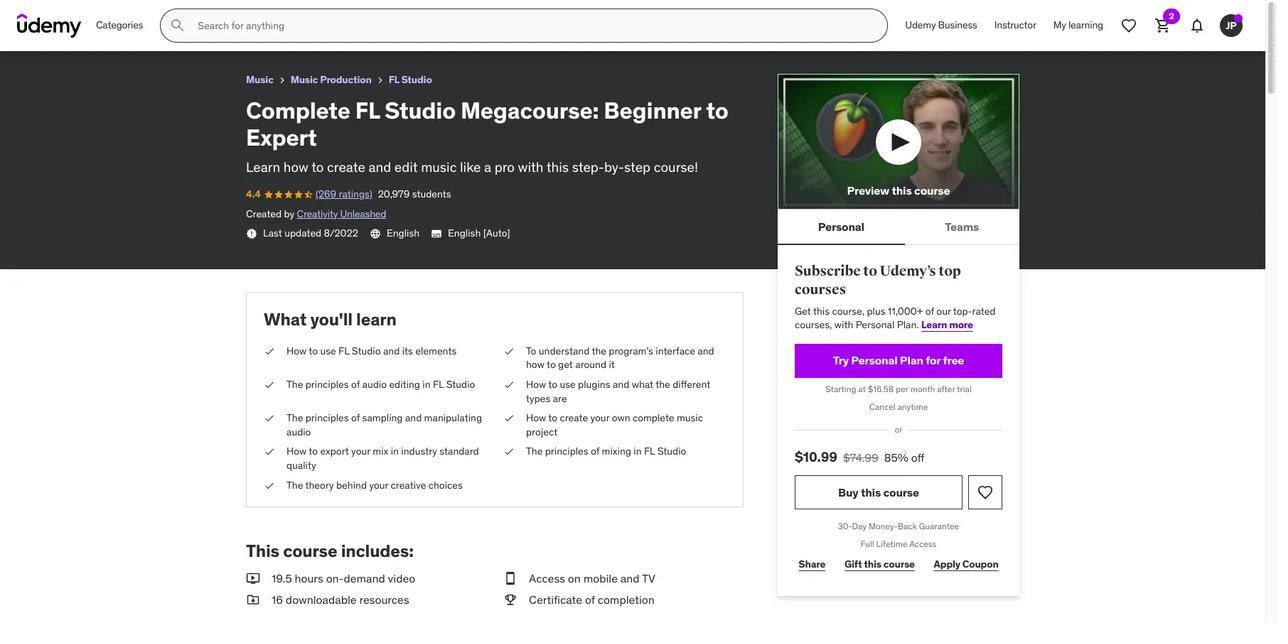 Task type: locate. For each thing, give the bounding box(es) containing it.
the down what
[[287, 378, 303, 391]]

1 vertical spatial expert
[[246, 123, 317, 152]]

jp
[[1226, 19, 1237, 32]]

$16.58
[[868, 384, 894, 394]]

1 vertical spatial beginner
[[604, 96, 701, 125]]

small image for access
[[503, 571, 518, 587]]

xsmall image down what
[[264, 345, 275, 359]]

xsmall image left theory
[[264, 479, 275, 493]]

small image left 16
[[246, 593, 260, 609]]

this for get
[[814, 305, 830, 318]]

this left step-
[[547, 158, 569, 175]]

and left what
[[613, 378, 630, 391]]

0 vertical spatial audio
[[362, 378, 387, 391]]

fl studio
[[389, 73, 432, 86]]

how up types
[[526, 378, 546, 391]]

to inside the how to use plugins and what the different types are
[[549, 378, 558, 391]]

1 horizontal spatial music
[[291, 73, 318, 86]]

1 horizontal spatial the
[[656, 378, 670, 391]]

0 vertical spatial personal
[[818, 220, 865, 234]]

students down edit
[[412, 188, 451, 201]]

types
[[526, 392, 551, 405]]

expert inside complete fl studio megacourse: beginner to expert learn how to create and edit music like a pro with this step-by-step course!
[[246, 123, 317, 152]]

0 horizontal spatial ratings)
[[66, 24, 99, 37]]

at
[[859, 384, 866, 394]]

students down complete fl studio megacourse: beginner to expert
[[139, 24, 178, 37]]

0 vertical spatial with
[[518, 158, 544, 175]]

audio up quality
[[287, 426, 311, 439]]

how down "to"
[[526, 359, 545, 371]]

1 horizontal spatial use
[[560, 378, 576, 391]]

small image left 19.5
[[246, 571, 260, 587]]

to understand the program's interface and how to get around it
[[526, 345, 714, 371]]

beginner right submit search icon
[[193, 6, 242, 21]]

0 horizontal spatial in
[[391, 445, 399, 458]]

how up quality
[[287, 445, 307, 458]]

1 vertical spatial your
[[351, 445, 370, 458]]

course
[[915, 184, 950, 198], [884, 485, 920, 500], [283, 541, 337, 563], [884, 558, 915, 571]]

the
[[592, 345, 607, 358], [656, 378, 670, 391]]

with right pro
[[518, 158, 544, 175]]

preview this course
[[847, 184, 950, 198]]

1 english from the left
[[387, 227, 420, 240]]

in inside 'how to export your mix in industry standard quality'
[[391, 445, 399, 458]]

0 vertical spatial how
[[284, 158, 309, 175]]

this inside button
[[861, 485, 881, 500]]

0 horizontal spatial music
[[246, 73, 274, 86]]

to inside 'how to export your mix in industry standard quality'
[[309, 445, 318, 458]]

the up quality
[[287, 412, 303, 425]]

udemy image
[[17, 14, 82, 38]]

this right buy
[[861, 485, 881, 500]]

wishlist image
[[1121, 17, 1138, 34], [977, 484, 994, 501]]

20,979 students
[[105, 24, 178, 37], [378, 188, 451, 201]]

the for the principles of audio editing in fl studio
[[287, 378, 303, 391]]

principles down how to use fl studio and its elements
[[306, 378, 349, 391]]

1 vertical spatial complete
[[246, 96, 350, 125]]

are
[[553, 392, 567, 405]]

create down are
[[560, 412, 588, 425]]

8/2022
[[324, 227, 358, 240]]

english for english
[[387, 227, 420, 240]]

plan.
[[897, 319, 919, 331]]

and right interface
[[698, 345, 714, 358]]

this right gift
[[864, 558, 882, 571]]

access down back
[[910, 539, 937, 550]]

2
[[1169, 11, 1174, 21]]

(269 ratings)
[[43, 24, 99, 37], [316, 188, 372, 201]]

to inside subscribe to udemy's top courses
[[864, 263, 877, 280]]

(269 up creativity
[[316, 188, 336, 201]]

1 vertical spatial music
[[677, 412, 703, 425]]

courses
[[795, 281, 846, 299]]

this right preview at right
[[892, 184, 912, 198]]

on-
[[326, 572, 344, 586]]

courses,
[[795, 319, 832, 331]]

1 vertical spatial personal
[[856, 319, 895, 331]]

0 horizontal spatial 20,979
[[105, 24, 137, 37]]

fl down you'll
[[339, 345, 350, 358]]

of left the sampling
[[351, 412, 360, 425]]

course inside button
[[884, 485, 920, 500]]

0 horizontal spatial use
[[320, 345, 336, 358]]

behind
[[336, 479, 367, 492]]

0 vertical spatial learn
[[246, 158, 280, 175]]

xsmall image for the principles of mixing in fl studio
[[503, 445, 515, 459]]

learn up created
[[246, 158, 280, 175]]

xsmall image for how to create your own complete music project
[[503, 412, 515, 426]]

try
[[833, 354, 849, 368]]

for
[[926, 354, 941, 368]]

1 vertical spatial 20,979
[[378, 188, 410, 201]]

your down 'how to export your mix in industry standard quality'
[[369, 479, 388, 492]]

1 vertical spatial with
[[835, 319, 854, 331]]

access up the certificate
[[529, 572, 565, 586]]

learning
[[1069, 19, 1104, 31]]

1 vertical spatial principles
[[306, 412, 349, 425]]

20,979
[[105, 24, 137, 37], [378, 188, 410, 201]]

0 vertical spatial the
[[592, 345, 607, 358]]

1 vertical spatial megacourse:
[[461, 96, 599, 125]]

english right closed captions image
[[448, 227, 481, 240]]

$10.99 $74.99 85% off
[[795, 449, 925, 466]]

principles for mixing
[[545, 445, 589, 458]]

your for creative
[[369, 479, 388, 492]]

1 horizontal spatial access
[[910, 539, 937, 550]]

to
[[244, 6, 256, 21], [706, 96, 729, 125], [312, 158, 324, 175], [864, 263, 877, 280], [309, 345, 318, 358], [547, 359, 556, 371], [549, 378, 558, 391], [549, 412, 558, 425], [309, 445, 318, 458]]

2 horizontal spatial in
[[634, 445, 642, 458]]

principles down project
[[545, 445, 589, 458]]

0 vertical spatial students
[[139, 24, 178, 37]]

and left edit
[[369, 158, 391, 175]]

megacourse: for complete fl studio megacourse: beginner to expert
[[120, 6, 190, 21]]

16 downloadable resources
[[272, 593, 409, 608]]

1 vertical spatial create
[[560, 412, 588, 425]]

editing
[[389, 378, 420, 391]]

xsmall image left quality
[[264, 445, 275, 459]]

and right the sampling
[[405, 412, 422, 425]]

0 vertical spatial principles
[[306, 378, 349, 391]]

1 horizontal spatial (269
[[316, 188, 336, 201]]

my learning
[[1054, 19, 1104, 31]]

or
[[895, 425, 903, 435]]

this inside button
[[892, 184, 912, 198]]

1 horizontal spatial students
[[412, 188, 451, 201]]

in right mix
[[391, 445, 399, 458]]

audio left editing
[[362, 378, 387, 391]]

$10.99
[[795, 449, 838, 466]]

access
[[910, 539, 937, 550], [529, 572, 565, 586]]

closed captions image
[[431, 228, 442, 240]]

20,979 students down complete fl studio megacourse: beginner to expert
[[105, 24, 178, 37]]

how for how to export your mix in industry standard quality
[[287, 445, 307, 458]]

0 horizontal spatial (269 ratings)
[[43, 24, 99, 37]]

0 vertical spatial megacourse:
[[120, 6, 190, 21]]

0 horizontal spatial audio
[[287, 426, 311, 439]]

music
[[246, 73, 274, 86], [291, 73, 318, 86]]

its
[[402, 345, 413, 358]]

like
[[460, 158, 481, 175]]

create up creativity unleashed link at the top left
[[327, 158, 365, 175]]

get
[[558, 359, 573, 371]]

0 vertical spatial wishlist image
[[1121, 17, 1138, 34]]

0 vertical spatial access
[[910, 539, 937, 550]]

(269 left categories dropdown button
[[43, 24, 63, 37]]

0 horizontal spatial beginner
[[193, 6, 242, 21]]

expert down "music" link
[[246, 123, 317, 152]]

principles inside the principles of sampling and manipulating audio
[[306, 412, 349, 425]]

20,979 down edit
[[378, 188, 410, 201]]

of inside the principles of sampling and manipulating audio
[[351, 412, 360, 425]]

1 horizontal spatial create
[[560, 412, 588, 425]]

principles up 'export'
[[306, 412, 349, 425]]

music down "different"
[[677, 412, 703, 425]]

of left our at right
[[926, 305, 934, 318]]

udemy's
[[880, 263, 936, 280]]

course for preview this course
[[915, 184, 950, 198]]

0 vertical spatial ratings)
[[66, 24, 99, 37]]

this for gift
[[864, 558, 882, 571]]

1 horizontal spatial with
[[835, 319, 854, 331]]

money-
[[869, 521, 898, 532]]

in for editing
[[423, 378, 431, 391]]

complete inside complete fl studio megacourse: beginner to expert learn how to create and edit music like a pro with this step-by-step course!
[[246, 96, 350, 125]]

with inside complete fl studio megacourse: beginner to expert learn how to create and edit music like a pro with this step-by-step course!
[[518, 158, 544, 175]]

0 vertical spatial create
[[327, 158, 365, 175]]

in right editing
[[423, 378, 431, 391]]

subscribe to udemy's top courses
[[795, 263, 961, 299]]

1 horizontal spatial 4.4
[[246, 188, 261, 201]]

how
[[287, 345, 307, 358], [526, 378, 546, 391], [526, 412, 546, 425], [287, 445, 307, 458]]

fl down the elements
[[433, 378, 444, 391]]

course inside button
[[915, 184, 950, 198]]

your for mix
[[351, 445, 370, 458]]

your inside the how to create your own complete music project
[[591, 412, 610, 425]]

tab list containing personal
[[778, 210, 1020, 246]]

0 vertical spatial use
[[320, 345, 336, 358]]

plan
[[900, 354, 924, 368]]

megacourse: for complete fl studio megacourse: beginner to expert learn how to create and edit music like a pro with this step-by-step course!
[[461, 96, 599, 125]]

you have alerts image
[[1235, 14, 1243, 23]]

expert for complete fl studio megacourse: beginner to expert
[[258, 6, 294, 21]]

beginner for complete fl studio megacourse: beginner to expert learn how to create and edit music like a pro with this step-by-step course!
[[604, 96, 701, 125]]

this inside get this course, plus 11,000+ of our top-rated courses, with personal plan.
[[814, 305, 830, 318]]

how up by
[[284, 158, 309, 175]]

with down course,
[[835, 319, 854, 331]]

beginner up "step"
[[604, 96, 701, 125]]

how inside to understand the program's interface and how to get around it
[[526, 359, 545, 371]]

small image left the certificate
[[503, 593, 518, 609]]

fl inside fl studio link
[[389, 73, 399, 86]]

0 horizontal spatial students
[[139, 24, 178, 37]]

fl right production on the left top of the page
[[389, 73, 399, 86]]

1 vertical spatial (269
[[316, 188, 336, 201]]

ratings)
[[66, 24, 99, 37], [339, 188, 372, 201]]

0 vertical spatial 4.4
[[11, 24, 26, 37]]

how up project
[[526, 412, 546, 425]]

course down 'lifetime'
[[884, 558, 915, 571]]

0 horizontal spatial access
[[529, 572, 565, 586]]

categories button
[[87, 9, 152, 43]]

xsmall image
[[264, 345, 275, 359], [503, 412, 515, 426], [264, 445, 275, 459], [503, 445, 515, 459], [264, 479, 275, 493]]

share
[[799, 558, 826, 571]]

this up courses,
[[814, 305, 830, 318]]

notifications image
[[1189, 17, 1206, 34]]

this for buy
[[861, 485, 881, 500]]

0 horizontal spatial music
[[421, 158, 457, 175]]

use inside the how to use plugins and what the different types are
[[560, 378, 576, 391]]

fl studio link
[[389, 71, 432, 89]]

starting at $16.58 per month after trial cancel anytime
[[826, 384, 972, 412]]

0 vertical spatial beginner
[[193, 6, 242, 21]]

use up are
[[560, 378, 576, 391]]

personal down plus
[[856, 319, 895, 331]]

0 horizontal spatial how
[[284, 158, 309, 175]]

create
[[327, 158, 365, 175], [560, 412, 588, 425]]

20,979 down complete fl studio megacourse: beginner to expert
[[105, 24, 137, 37]]

xsmall image for how to export your mix in industry standard quality
[[264, 445, 275, 459]]

0 horizontal spatial megacourse:
[[120, 6, 190, 21]]

beginner inside complete fl studio megacourse: beginner to expert learn how to create and edit music like a pro with this step-by-step course!
[[604, 96, 701, 125]]

1 horizontal spatial wishlist image
[[1121, 17, 1138, 34]]

around
[[575, 359, 607, 371]]

by
[[284, 207, 295, 220]]

small image
[[246, 571, 260, 587], [503, 571, 518, 587], [246, 593, 260, 609], [503, 593, 518, 609]]

0 horizontal spatial create
[[327, 158, 365, 175]]

personal down preview at right
[[818, 220, 865, 234]]

1 vertical spatial learn
[[922, 319, 947, 331]]

students
[[139, 24, 178, 37], [412, 188, 451, 201]]

beginner for complete fl studio megacourse: beginner to expert
[[193, 6, 242, 21]]

music for music production
[[291, 73, 318, 86]]

personal inside 'link'
[[851, 354, 898, 368]]

1 vertical spatial how
[[526, 359, 545, 371]]

use for fl
[[320, 345, 336, 358]]

xsmall image for last updated 8/2022
[[246, 229, 257, 240]]

1 horizontal spatial 20,979 students
[[378, 188, 451, 201]]

the right what
[[656, 378, 670, 391]]

the principles of sampling and manipulating audio
[[287, 412, 482, 439]]

xsmall image right standard
[[503, 445, 515, 459]]

0 horizontal spatial complete
[[11, 6, 64, 21]]

subscribe
[[795, 263, 861, 280]]

rated
[[973, 305, 996, 318]]

1 horizontal spatial how
[[526, 359, 545, 371]]

1 horizontal spatial music
[[677, 412, 703, 425]]

and
[[369, 158, 391, 175], [383, 345, 400, 358], [698, 345, 714, 358], [613, 378, 630, 391], [405, 412, 422, 425], [621, 572, 640, 586]]

of left mixing
[[591, 445, 600, 458]]

megacourse: inside complete fl studio megacourse: beginner to expert learn how to create and edit music like a pro with this step-by-step course!
[[461, 96, 599, 125]]

1 vertical spatial ratings)
[[339, 188, 372, 201]]

xsmall image
[[276, 75, 288, 86], [375, 75, 386, 86], [246, 229, 257, 240], [503, 345, 515, 359], [264, 378, 275, 392], [503, 378, 515, 392], [264, 412, 275, 426]]

in right mixing
[[634, 445, 642, 458]]

0 vertical spatial your
[[591, 412, 610, 425]]

the up the around
[[592, 345, 607, 358]]

of
[[926, 305, 934, 318], [351, 378, 360, 391], [351, 412, 360, 425], [591, 445, 600, 458], [585, 593, 595, 608]]

back
[[898, 521, 917, 532]]

how inside the how to use plugins and what the different types are
[[526, 378, 546, 391]]

creative
[[391, 479, 426, 492]]

1 horizontal spatial megacourse:
[[461, 96, 599, 125]]

fl down production on the left top of the page
[[355, 96, 380, 125]]

music inside complete fl studio megacourse: beginner to expert learn how to create and edit music like a pro with this step-by-step course!
[[421, 158, 457, 175]]

learn
[[246, 158, 280, 175], [922, 319, 947, 331]]

1 horizontal spatial english
[[448, 227, 481, 240]]

1 horizontal spatial in
[[423, 378, 431, 391]]

and inside the principles of sampling and manipulating audio
[[405, 412, 422, 425]]

0 horizontal spatial (269
[[43, 24, 63, 37]]

music link
[[246, 71, 274, 89]]

the inside the principles of sampling and manipulating audio
[[287, 412, 303, 425]]

program's
[[609, 345, 653, 358]]

your for own
[[591, 412, 610, 425]]

quality
[[287, 459, 316, 472]]

1 vertical spatial the
[[656, 378, 670, 391]]

the down project
[[526, 445, 543, 458]]

0 vertical spatial complete
[[11, 6, 64, 21]]

complete for complete fl studio megacourse: beginner to expert
[[11, 6, 64, 21]]

buy this course
[[838, 485, 920, 500]]

0 vertical spatial 20,979
[[105, 24, 137, 37]]

1 horizontal spatial audio
[[362, 378, 387, 391]]

how inside 'how to export your mix in industry standard quality'
[[287, 445, 307, 458]]

fl inside complete fl studio megacourse: beginner to expert learn how to create and edit music like a pro with this step-by-step course!
[[355, 96, 380, 125]]

0 vertical spatial (269
[[43, 24, 63, 37]]

course up back
[[884, 485, 920, 500]]

2 vertical spatial principles
[[545, 445, 589, 458]]

0 vertical spatial expert
[[258, 6, 294, 21]]

1 horizontal spatial ratings)
[[339, 188, 372, 201]]

your left own
[[591, 412, 610, 425]]

personal
[[818, 220, 865, 234], [856, 319, 895, 331], [851, 354, 898, 368]]

your inside 'how to export your mix in industry standard quality'
[[351, 445, 370, 458]]

1 vertical spatial wishlist image
[[977, 484, 994, 501]]

of down how to use fl studio and its elements
[[351, 378, 360, 391]]

1 music from the left
[[246, 73, 274, 86]]

month
[[911, 384, 935, 394]]

2 link
[[1146, 9, 1181, 43]]

0 vertical spatial music
[[421, 158, 457, 175]]

english right course language image on the left top of page
[[387, 227, 420, 240]]

1 horizontal spatial complete
[[246, 96, 350, 125]]

2 vertical spatial your
[[369, 479, 388, 492]]

1 vertical spatial audio
[[287, 426, 311, 439]]

how inside complete fl studio megacourse: beginner to expert learn how to create and edit music like a pro with this step-by-step course!
[[284, 158, 309, 175]]

small image for 19.5
[[246, 571, 260, 587]]

by-
[[604, 158, 624, 175]]

beginner
[[193, 6, 242, 21], [604, 96, 701, 125]]

audio
[[362, 378, 387, 391], [287, 426, 311, 439]]

expert up "music" link
[[258, 6, 294, 21]]

expert
[[258, 6, 294, 21], [246, 123, 317, 152]]

how for how to create your own complete music project
[[526, 412, 546, 425]]

tab list
[[778, 210, 1020, 246]]

how for how to use fl studio and its elements
[[287, 345, 307, 358]]

our
[[937, 305, 951, 318]]

0 horizontal spatial learn
[[246, 158, 280, 175]]

0 horizontal spatial english
[[387, 227, 420, 240]]

0 horizontal spatial 20,979 students
[[105, 24, 178, 37]]

1 horizontal spatial (269 ratings)
[[316, 188, 372, 201]]

learn down our at right
[[922, 319, 947, 331]]

get this course, plus 11,000+ of our top-rated courses, with personal plan.
[[795, 305, 996, 331]]

course up teams
[[915, 184, 950, 198]]

20,979 students down edit
[[378, 188, 451, 201]]

xsmall image left project
[[503, 412, 515, 426]]

music left like
[[421, 158, 457, 175]]

1 horizontal spatial beginner
[[604, 96, 701, 125]]

2 english from the left
[[448, 227, 481, 240]]

16
[[272, 593, 283, 608]]

to inside the how to create your own complete music project
[[549, 412, 558, 425]]

course language image
[[370, 229, 381, 240]]

1 vertical spatial use
[[560, 378, 576, 391]]

your left mix
[[351, 445, 370, 458]]

resources
[[359, 593, 409, 608]]

top
[[939, 263, 961, 280]]

use down what you'll learn
[[320, 345, 336, 358]]

0 horizontal spatial with
[[518, 158, 544, 175]]

2 vertical spatial personal
[[851, 354, 898, 368]]

theory
[[305, 479, 334, 492]]

how inside the how to create your own complete music project
[[526, 412, 546, 425]]

0 horizontal spatial the
[[592, 345, 607, 358]]

with
[[518, 158, 544, 175], [835, 319, 854, 331]]

0 horizontal spatial 4.4
[[11, 24, 26, 37]]

small image left on
[[503, 571, 518, 587]]

what
[[264, 309, 307, 331]]

personal up $16.58
[[851, 354, 898, 368]]

1 vertical spatial 20,979 students
[[378, 188, 451, 201]]

the down quality
[[287, 479, 303, 492]]

access on mobile and tv
[[529, 572, 656, 586]]

starting
[[826, 384, 857, 394]]

how down what
[[287, 345, 307, 358]]

of inside get this course, plus 11,000+ of our top-rated courses, with personal plan.
[[926, 305, 934, 318]]

2 music from the left
[[291, 73, 318, 86]]

creativity
[[297, 207, 338, 220]]



Task type: describe. For each thing, give the bounding box(es) containing it.
you'll
[[310, 309, 353, 331]]

this course includes:
[[246, 541, 414, 563]]

try personal plan for free link
[[795, 344, 1003, 378]]

lifetime
[[877, 539, 908, 550]]

this
[[246, 541, 279, 563]]

xsmall image for the principles of audio editing in fl studio
[[264, 378, 275, 392]]

85%
[[885, 451, 909, 465]]

expert for complete fl studio megacourse: beginner to expert learn how to create and edit music like a pro with this step-by-step course!
[[246, 123, 317, 152]]

with inside get this course, plus 11,000+ of our top-rated courses, with personal plan.
[[835, 319, 854, 331]]

the for the principles of mixing in fl studio
[[526, 445, 543, 458]]

1 vertical spatial 4.4
[[246, 188, 261, 201]]

this inside complete fl studio megacourse: beginner to expert learn how to create and edit music like a pro with this step-by-step course!
[[547, 158, 569, 175]]

studio inside complete fl studio megacourse: beginner to expert learn how to create and edit music like a pro with this step-by-step course!
[[385, 96, 456, 125]]

xsmall image for how to use fl studio and its elements
[[264, 345, 275, 359]]

how to create your own complete music project
[[526, 412, 703, 439]]

Search for anything text field
[[195, 14, 871, 38]]

1 vertical spatial access
[[529, 572, 565, 586]]

plus
[[867, 305, 886, 318]]

instructor
[[995, 19, 1037, 31]]

step
[[624, 158, 651, 175]]

the for the theory behind your creative choices
[[287, 479, 303, 492]]

shopping cart with 2 items image
[[1155, 17, 1172, 34]]

the principles of audio editing in fl studio
[[287, 378, 475, 391]]

udemy business
[[906, 19, 978, 31]]

of for the principles of audio editing in fl studio
[[351, 378, 360, 391]]

apply coupon button
[[930, 551, 1003, 579]]

complete fl studio megacourse: beginner to expert learn how to create and edit music like a pro with this step-by-step course!
[[246, 96, 729, 175]]

try personal plan for free
[[833, 354, 965, 368]]

coupon
[[963, 558, 999, 571]]

and left its
[[383, 345, 400, 358]]

created by creativity unleashed
[[246, 207, 386, 220]]

per
[[896, 384, 909, 394]]

course up hours
[[283, 541, 337, 563]]

studio inside fl studio link
[[401, 73, 432, 86]]

create inside complete fl studio megacourse: beginner to expert learn how to create and edit music like a pro with this step-by-step course!
[[327, 158, 365, 175]]

fl left categories
[[67, 6, 79, 21]]

to inside to understand the program's interface and how to get around it
[[547, 359, 556, 371]]

and left tv
[[621, 572, 640, 586]]

different
[[673, 378, 711, 391]]

my learning link
[[1045, 9, 1112, 43]]

full
[[861, 539, 875, 550]]

top-
[[953, 305, 973, 318]]

the theory behind your creative choices
[[287, 479, 463, 492]]

how to use fl studio and its elements
[[287, 345, 457, 358]]

course!
[[654, 158, 698, 175]]

udemy
[[906, 19, 936, 31]]

this for preview
[[892, 184, 912, 198]]

of down 'access on mobile and tv'
[[585, 593, 595, 608]]

0 horizontal spatial wishlist image
[[977, 484, 994, 501]]

[auto]
[[483, 227, 510, 240]]

demand
[[344, 572, 385, 586]]

the inside to understand the program's interface and how to get around it
[[592, 345, 607, 358]]

english for english [auto]
[[448, 227, 481, 240]]

standard
[[440, 445, 479, 458]]

sampling
[[362, 412, 403, 425]]

plugins
[[578, 378, 611, 391]]

principles for sampling
[[306, 412, 349, 425]]

1 vertical spatial (269 ratings)
[[316, 188, 372, 201]]

the inside the how to use plugins and what the different types are
[[656, 378, 670, 391]]

$74.99
[[843, 451, 879, 465]]

unleashed
[[340, 207, 386, 220]]

and inside to understand the program's interface and how to get around it
[[698, 345, 714, 358]]

learn inside complete fl studio megacourse: beginner to expert learn how to create and edit music like a pro with this step-by-step course!
[[246, 158, 280, 175]]

music inside the how to create your own complete music project
[[677, 412, 703, 425]]

buy this course button
[[795, 476, 963, 510]]

of for the principles of mixing in fl studio
[[591, 445, 600, 458]]

apply
[[934, 558, 961, 571]]

certificate of completion
[[529, 593, 655, 608]]

personal inside button
[[818, 220, 865, 234]]

gift this course
[[845, 558, 915, 571]]

course for gift this course
[[884, 558, 915, 571]]

fl right mixing
[[644, 445, 655, 458]]

anytime
[[898, 401, 928, 412]]

music for music
[[246, 73, 274, 86]]

gift this course link
[[841, 551, 919, 579]]

pro
[[495, 158, 515, 175]]

xsmall image for the theory behind your creative choices
[[264, 479, 275, 493]]

learn more link
[[922, 319, 973, 331]]

access inside 30-day money-back guarantee full lifetime access
[[910, 539, 937, 550]]

30-day money-back guarantee full lifetime access
[[838, 521, 959, 550]]

xsmall image for how to use plugins and what the different types are
[[503, 378, 515, 392]]

learn more
[[922, 319, 973, 331]]

updated
[[285, 227, 322, 240]]

complete for complete fl studio megacourse: beginner to expert learn how to create and edit music like a pro with this step-by-step course!
[[246, 96, 350, 125]]

trial
[[957, 384, 972, 394]]

1 horizontal spatial 20,979
[[378, 188, 410, 201]]

and inside the how to use plugins and what the different types are
[[613, 378, 630, 391]]

to
[[526, 345, 537, 358]]

on
[[568, 572, 581, 586]]

guarantee
[[919, 521, 959, 532]]

1 horizontal spatial learn
[[922, 319, 947, 331]]

buy
[[838, 485, 859, 500]]

udemy business link
[[897, 9, 986, 43]]

0 vertical spatial (269 ratings)
[[43, 24, 99, 37]]

get
[[795, 305, 811, 318]]

use for plugins
[[560, 378, 576, 391]]

teams button
[[905, 210, 1020, 244]]

certificate
[[529, 593, 582, 608]]

of for the principles of sampling and manipulating audio
[[351, 412, 360, 425]]

xsmall image for the principles of sampling and manipulating audio
[[264, 412, 275, 426]]

last updated 8/2022
[[263, 227, 358, 240]]

project
[[526, 426, 558, 439]]

0 vertical spatial 20,979 students
[[105, 24, 178, 37]]

principles for audio
[[306, 378, 349, 391]]

19.5 hours on-demand video
[[272, 572, 415, 586]]

how to use plugins and what the different types are
[[526, 378, 711, 405]]

xsmall image for to understand the program's interface and how to get around it
[[503, 345, 515, 359]]

day
[[852, 521, 867, 532]]

1 vertical spatial students
[[412, 188, 451, 201]]

free
[[943, 354, 965, 368]]

creativity unleashed link
[[297, 207, 386, 220]]

submit search image
[[169, 17, 187, 34]]

it
[[609, 359, 615, 371]]

small image for certificate
[[503, 593, 518, 609]]

preview
[[847, 184, 890, 198]]

last
[[263, 227, 282, 240]]

off
[[911, 451, 925, 465]]

created
[[246, 207, 282, 220]]

how for how to use plugins and what the different types are
[[526, 378, 546, 391]]

cancel
[[870, 401, 896, 412]]

11,000+
[[888, 305, 923, 318]]

mobile
[[584, 572, 618, 586]]

19.5
[[272, 572, 292, 586]]

share button
[[795, 551, 830, 579]]

create inside the how to create your own complete music project
[[560, 412, 588, 425]]

english [auto]
[[448, 227, 510, 240]]

personal inside get this course, plus 11,000+ of our top-rated courses, with personal plan.
[[856, 319, 895, 331]]

audio inside the principles of sampling and manipulating audio
[[287, 426, 311, 439]]

learn
[[356, 309, 397, 331]]

small image for 16
[[246, 593, 260, 609]]

course for buy this course
[[884, 485, 920, 500]]

the for the principles of sampling and manipulating audio
[[287, 412, 303, 425]]

30-
[[838, 521, 852, 532]]

mix
[[373, 445, 389, 458]]

in for mix
[[391, 445, 399, 458]]

and inside complete fl studio megacourse: beginner to expert learn how to create and edit music like a pro with this step-by-step course!
[[369, 158, 391, 175]]



Task type: vqa. For each thing, say whether or not it's contained in the screenshot.
the inside To understand the program's interface and how to get around it
yes



